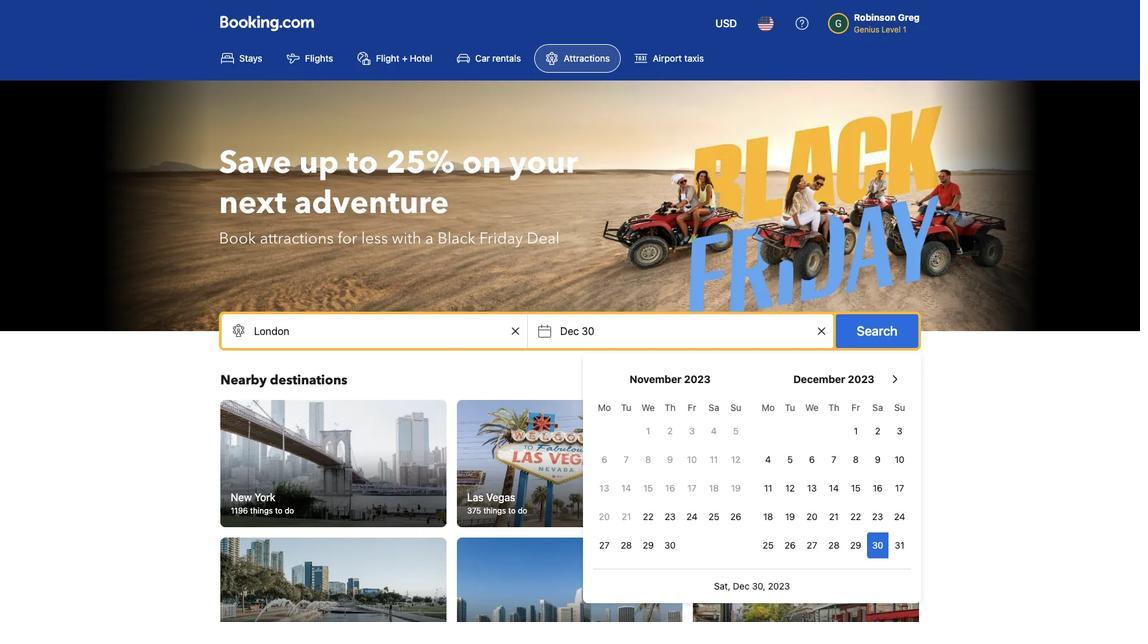 Task type: locate. For each thing, give the bounding box(es) containing it.
save
[[219, 142, 292, 185]]

13
[[600, 483, 610, 494], [807, 483, 817, 494]]

1 21 from the left
[[622, 512, 631, 523]]

23 right '22 november 2023' option
[[665, 512, 676, 523]]

5 right 4 checkbox
[[733, 426, 739, 437]]

26 for 26 option
[[785, 540, 796, 551]]

0 horizontal spatial su
[[731, 403, 742, 414]]

17
[[688, 483, 697, 494], [895, 483, 905, 494]]

tu down november
[[621, 403, 632, 414]]

10 left 11 november 2023 option
[[687, 455, 697, 466]]

2 do from the left
[[518, 506, 527, 516]]

27 left 28 checkbox
[[599, 540, 610, 551]]

20 November 2023 checkbox
[[594, 505, 616, 531]]

2023 for november 2023
[[684, 374, 711, 386]]

1 we from the left
[[642, 403, 655, 414]]

2 6 from the left
[[809, 455, 815, 466]]

york
[[255, 492, 276, 504]]

things down west
[[718, 506, 741, 516]]

we down december
[[806, 403, 819, 414]]

0 horizontal spatial 2023
[[684, 374, 711, 386]]

18 inside option
[[709, 483, 719, 494]]

1 down greg
[[903, 25, 907, 34]]

usd button
[[708, 8, 745, 39]]

29 right 28 december 2023 checkbox
[[851, 540, 862, 551]]

29 right 28 checkbox
[[643, 540, 654, 551]]

1 horizontal spatial 25
[[763, 540, 774, 551]]

1 horizontal spatial 8
[[853, 455, 859, 466]]

0 vertical spatial 18
[[709, 483, 719, 494]]

24 for 24 checkbox
[[894, 512, 906, 523]]

1 29 from the left
[[643, 540, 654, 551]]

6 inside checkbox
[[809, 455, 815, 466]]

0 vertical spatial 25
[[709, 512, 720, 523]]

things
[[250, 506, 273, 516], [484, 506, 506, 516], [718, 506, 741, 516]]

8 right 7 december 2023 option
[[853, 455, 859, 466]]

1 horizontal spatial 10
[[895, 455, 905, 466]]

11 for 11 december 2023 option
[[764, 483, 773, 494]]

15 inside checkbox
[[644, 483, 653, 494]]

1 th from the left
[[665, 403, 676, 414]]

2 14 from the left
[[829, 483, 839, 494]]

1 horizontal spatial sa
[[873, 403, 883, 414]]

things inside new york 1196 things to do
[[250, 506, 273, 516]]

1 horizontal spatial 7
[[832, 455, 837, 466]]

7 for 7 november 2023 checkbox
[[624, 455, 629, 466]]

7 inside option
[[832, 455, 837, 466]]

do inside las vegas 375 things to do
[[518, 506, 527, 516]]

20 left 21 option
[[599, 512, 610, 523]]

taxis
[[685, 53, 704, 64]]

14
[[622, 483, 631, 494], [829, 483, 839, 494]]

+
[[402, 53, 408, 64]]

2 27 from the left
[[807, 540, 818, 551]]

0 horizontal spatial mo
[[598, 403, 611, 414]]

26 inside option
[[785, 540, 796, 551]]

19 inside checkbox
[[785, 512, 795, 523]]

to down vegas
[[508, 506, 516, 516]]

1 vertical spatial 12
[[786, 483, 795, 494]]

0 horizontal spatial th
[[665, 403, 676, 414]]

1 horizontal spatial 20
[[807, 512, 818, 523]]

26 right the 25 december 2023 checkbox
[[785, 540, 796, 551]]

20 for 20 checkbox
[[807, 512, 818, 523]]

1 horizontal spatial 5
[[788, 455, 793, 466]]

10 December 2023 checkbox
[[889, 447, 911, 473]]

6 for 6 checkbox in the bottom right of the page
[[809, 455, 815, 466]]

do inside key west 118 things to do
[[753, 506, 762, 516]]

Where are you going? search field
[[222, 315, 527, 349]]

to inside key west 118 things to do
[[743, 506, 750, 516]]

to right up
[[347, 142, 378, 185]]

do
[[285, 506, 294, 516], [518, 506, 527, 516], [753, 506, 762, 516]]

1 9 from the left
[[668, 455, 673, 466]]

24 for 24 option
[[687, 512, 698, 523]]

2 right 1 december 2023 option on the right
[[875, 426, 881, 437]]

1 horizontal spatial th
[[829, 403, 840, 414]]

11 left 12 december 2023 checkbox
[[764, 483, 773, 494]]

16 left 17 november 2023 checkbox
[[665, 483, 675, 494]]

1 horizontal spatial 14
[[829, 483, 839, 494]]

sa
[[709, 403, 720, 414], [873, 403, 883, 414]]

0 horizontal spatial 4
[[711, 426, 717, 437]]

1 horizontal spatial 17
[[895, 483, 905, 494]]

18 left 19 december 2023 checkbox
[[764, 512, 773, 523]]

1 14 from the left
[[622, 483, 631, 494]]

19
[[731, 483, 741, 494], [785, 512, 795, 523]]

adventure
[[294, 182, 449, 225]]

car rentals link
[[446, 44, 532, 73]]

3 November 2023 checkbox
[[681, 419, 703, 445]]

0 horizontal spatial 10
[[687, 455, 697, 466]]

2 horizontal spatial 1
[[903, 25, 907, 34]]

5 left 6 checkbox in the bottom right of the page
[[788, 455, 793, 466]]

0 horizontal spatial do
[[285, 506, 294, 516]]

0 horizontal spatial 17
[[688, 483, 697, 494]]

0 horizontal spatial 18
[[709, 483, 719, 494]]

19 right '18' checkbox
[[785, 512, 795, 523]]

we up '1' checkbox
[[642, 403, 655, 414]]

1 horizontal spatial 26
[[785, 540, 796, 551]]

19 for 19 december 2023 checkbox
[[785, 512, 795, 523]]

attractions
[[564, 53, 610, 64]]

0 horizontal spatial 25
[[709, 512, 720, 523]]

15
[[644, 483, 653, 494], [851, 483, 861, 494]]

4 right '3' checkbox
[[711, 426, 717, 437]]

8 left 9 november 2023 option
[[646, 455, 651, 466]]

10 November 2023 checkbox
[[681, 447, 703, 473]]

1 15 from the left
[[644, 483, 653, 494]]

1 fr from the left
[[688, 403, 697, 414]]

1196
[[231, 506, 248, 516]]

1 inside 1 december 2023 option
[[854, 426, 858, 437]]

1 left 2 november 2023 'checkbox'
[[646, 426, 651, 437]]

1 horizontal spatial 21
[[829, 512, 839, 523]]

20
[[599, 512, 610, 523], [807, 512, 818, 523]]

1 horizontal spatial 16
[[873, 483, 883, 494]]

1 horizontal spatial 2
[[875, 426, 881, 437]]

118
[[704, 506, 716, 516]]

1
[[903, 25, 907, 34], [646, 426, 651, 437], [854, 426, 858, 437]]

0 horizontal spatial 29
[[643, 540, 654, 551]]

0 horizontal spatial 14
[[622, 483, 631, 494]]

0 vertical spatial 19
[[731, 483, 741, 494]]

28
[[621, 540, 632, 551], [829, 540, 840, 551]]

su up 3 'option'
[[895, 403, 905, 414]]

14 December 2023 checkbox
[[823, 476, 845, 502]]

8 inside 8 "option"
[[853, 455, 859, 466]]

1 28 from the left
[[621, 540, 632, 551]]

29 for 29 november 2023 option
[[643, 540, 654, 551]]

1 22 from the left
[[643, 512, 654, 523]]

things down vegas
[[484, 506, 506, 516]]

18 for '18' checkbox
[[764, 512, 773, 523]]

0 horizontal spatial 27
[[599, 540, 610, 551]]

24 right 23 'checkbox'
[[894, 512, 906, 523]]

3 December 2023 checkbox
[[889, 419, 911, 445]]

2 9 from the left
[[875, 455, 881, 466]]

1 horizontal spatial 3
[[897, 426, 903, 437]]

to inside las vegas 375 things to do
[[508, 506, 516, 516]]

23 right 22 december 2023 option
[[873, 512, 884, 523]]

new york 1196 things to do
[[231, 492, 294, 516]]

nearby destinations
[[220, 372, 348, 389]]

2 16 from the left
[[873, 483, 883, 494]]

0 horizontal spatial 7
[[624, 455, 629, 466]]

1 horizontal spatial 18
[[764, 512, 773, 523]]

23 inside option
[[665, 512, 676, 523]]

11 for 11 november 2023 option
[[710, 455, 718, 466]]

17 inside option
[[895, 483, 905, 494]]

17 right 16 "option"
[[895, 483, 905, 494]]

2 su from the left
[[895, 403, 905, 414]]

24 inside option
[[687, 512, 698, 523]]

2 December 2023 checkbox
[[867, 419, 889, 445]]

1 horizontal spatial 13
[[807, 483, 817, 494]]

9 left 10 november 2023 option
[[668, 455, 673, 466]]

28 for 28 checkbox
[[621, 540, 632, 551]]

0 horizontal spatial 13
[[600, 483, 610, 494]]

16 inside checkbox
[[665, 483, 675, 494]]

16 for 16 "option"
[[873, 483, 883, 494]]

2 22 from the left
[[851, 512, 862, 523]]

16
[[665, 483, 675, 494], [873, 483, 883, 494]]

8 December 2023 checkbox
[[845, 447, 867, 473]]

1 23 from the left
[[665, 512, 676, 523]]

key
[[704, 492, 721, 504]]

2023 right november
[[684, 374, 711, 386]]

2 23 from the left
[[873, 512, 884, 523]]

nearby
[[220, 372, 267, 389]]

2 10 from the left
[[895, 455, 905, 466]]

12 November 2023 checkbox
[[725, 447, 747, 473]]

24 inside checkbox
[[894, 512, 906, 523]]

1 horizontal spatial 1
[[854, 426, 858, 437]]

0 horizontal spatial 28
[[621, 540, 632, 551]]

1 8 from the left
[[646, 455, 651, 466]]

0 horizontal spatial we
[[642, 403, 655, 414]]

1 horizontal spatial 29
[[851, 540, 862, 551]]

1 horizontal spatial 28
[[829, 540, 840, 551]]

0 horizontal spatial 3
[[689, 426, 695, 437]]

airport taxis
[[653, 53, 704, 64]]

1 horizontal spatial 19
[[785, 512, 795, 523]]

18 inside checkbox
[[764, 512, 773, 523]]

1 6 from the left
[[602, 455, 607, 466]]

0 horizontal spatial sa
[[709, 403, 720, 414]]

1 vertical spatial 26
[[785, 540, 796, 551]]

1 grid from the left
[[594, 395, 747, 559]]

0 vertical spatial 26
[[731, 512, 742, 523]]

2 horizontal spatial 30
[[872, 540, 884, 551]]

1 16 from the left
[[665, 483, 675, 494]]

0 horizontal spatial 19
[[731, 483, 741, 494]]

0 horizontal spatial 15
[[644, 483, 653, 494]]

16 right 15 'checkbox'
[[873, 483, 883, 494]]

2 17 from the left
[[895, 483, 905, 494]]

flights link
[[276, 44, 344, 73]]

25 November 2023 checkbox
[[703, 505, 725, 531]]

21
[[622, 512, 631, 523], [829, 512, 839, 523]]

do right the 1196
[[285, 506, 294, 516]]

10 for 10 checkbox
[[895, 455, 905, 466]]

do right 26 november 2023 checkbox
[[753, 506, 762, 516]]

15 inside 'checkbox'
[[851, 483, 861, 494]]

grid for december
[[758, 395, 911, 559]]

28 December 2023 checkbox
[[823, 533, 845, 559]]

1 horizontal spatial 15
[[851, 483, 861, 494]]

23 November 2023 checkbox
[[659, 505, 681, 531]]

13 left "14 december 2023" option
[[807, 483, 817, 494]]

do for york
[[285, 506, 294, 516]]

0 horizontal spatial things
[[250, 506, 273, 516]]

2 29 from the left
[[851, 540, 862, 551]]

mo up 6 november 2023 option in the right bottom of the page
[[598, 403, 611, 414]]

things for west
[[718, 506, 741, 516]]

2 right '1' checkbox
[[668, 426, 673, 437]]

27 inside option
[[807, 540, 818, 551]]

to
[[347, 142, 378, 185], [275, 506, 283, 516], [508, 506, 516, 516], [743, 506, 750, 516]]

26 inside checkbox
[[731, 512, 742, 523]]

fr up 1 december 2023 option on the right
[[852, 403, 860, 414]]

22 right 21 option
[[643, 512, 654, 523]]

2
[[668, 426, 673, 437], [875, 426, 881, 437]]

dec 30
[[561, 326, 595, 337]]

27 for 27 december 2023 option
[[807, 540, 818, 551]]

sa up 4 checkbox
[[709, 403, 720, 414]]

do inside new york 1196 things to do
[[285, 506, 294, 516]]

2 horizontal spatial do
[[753, 506, 762, 516]]

2 tu from the left
[[785, 403, 796, 414]]

1 mo from the left
[[598, 403, 611, 414]]

0 horizontal spatial 8
[[646, 455, 651, 466]]

16 inside "option"
[[873, 483, 883, 494]]

miami image
[[457, 538, 683, 623]]

grid for november
[[594, 395, 747, 559]]

17 December 2023 checkbox
[[889, 476, 911, 502]]

7
[[624, 455, 629, 466], [832, 455, 837, 466]]

1 su from the left
[[731, 403, 742, 414]]

11
[[710, 455, 718, 466], [764, 483, 773, 494]]

las
[[467, 492, 484, 504]]

do right 375 at the bottom left
[[518, 506, 527, 516]]

30
[[582, 326, 595, 337], [665, 540, 676, 551], [872, 540, 884, 551]]

14 right 13 option
[[622, 483, 631, 494]]

do for vegas
[[518, 506, 527, 516]]

less
[[361, 228, 388, 250]]

2 28 from the left
[[829, 540, 840, 551]]

5 inside 'checkbox'
[[733, 426, 739, 437]]

22 November 2023 checkbox
[[638, 505, 659, 531]]

to down york
[[275, 506, 283, 516]]

2 15 from the left
[[851, 483, 861, 494]]

5 inside checkbox
[[788, 455, 793, 466]]

1 horizontal spatial 9
[[875, 455, 881, 466]]

11 November 2023 checkbox
[[703, 447, 725, 473]]

1 horizontal spatial 4
[[766, 455, 771, 466]]

30 for '30 november 2023' checkbox
[[665, 540, 676, 551]]

0 horizontal spatial 5
[[733, 426, 739, 437]]

0 horizontal spatial 23
[[665, 512, 676, 523]]

su up 5 november 2023 'checkbox'
[[731, 403, 742, 414]]

to inside save up to 25% on your next adventure book attractions for less with a black friday deal
[[347, 142, 378, 185]]

1 horizontal spatial mo
[[762, 403, 775, 414]]

1 horizontal spatial we
[[806, 403, 819, 414]]

1 vertical spatial 18
[[764, 512, 773, 523]]

8
[[646, 455, 651, 466], [853, 455, 859, 466]]

9 November 2023 checkbox
[[659, 447, 681, 473]]

4
[[711, 426, 717, 437], [766, 455, 771, 466]]

13 left 14 november 2023 checkbox
[[600, 483, 610, 494]]

9
[[668, 455, 673, 466], [875, 455, 881, 466]]

6 right 5 checkbox
[[809, 455, 815, 466]]

5
[[733, 426, 739, 437], [788, 455, 793, 466]]

2 2 from the left
[[875, 426, 881, 437]]

21 right 20 checkbox
[[829, 512, 839, 523]]

12 right 11 december 2023 option
[[786, 483, 795, 494]]

0 horizontal spatial fr
[[688, 403, 697, 414]]

10 inside 10 checkbox
[[895, 455, 905, 466]]

25 down 'key'
[[709, 512, 720, 523]]

1 sa from the left
[[709, 403, 720, 414]]

1 vertical spatial 4
[[766, 455, 771, 466]]

7 left 8 november 2023 checkbox
[[624, 455, 629, 466]]

2023 right december
[[848, 374, 875, 386]]

1 do from the left
[[285, 506, 294, 516]]

8 for 8 "option"
[[853, 455, 859, 466]]

2 November 2023 checkbox
[[659, 419, 681, 445]]

2 3 from the left
[[897, 426, 903, 437]]

2 sa from the left
[[873, 403, 883, 414]]

tu for december
[[785, 403, 796, 414]]

27 right 26 option
[[807, 540, 818, 551]]

next
[[219, 182, 286, 225]]

14 left 15 'checkbox'
[[829, 483, 839, 494]]

usd
[[716, 18, 737, 29]]

23
[[665, 512, 676, 523], [873, 512, 884, 523]]

1 horizontal spatial 11
[[764, 483, 773, 494]]

21 inside option
[[622, 512, 631, 523]]

9 inside 9 "option"
[[875, 455, 881, 466]]

2 7 from the left
[[832, 455, 837, 466]]

0 horizontal spatial 20
[[599, 512, 610, 523]]

1 horizontal spatial su
[[895, 403, 905, 414]]

1 3 from the left
[[689, 426, 695, 437]]

3 inside 'option'
[[897, 426, 903, 437]]

21 right 20 november 2023 option
[[622, 512, 631, 523]]

23 inside 'checkbox'
[[873, 512, 884, 523]]

0 horizontal spatial 11
[[710, 455, 718, 466]]

we
[[642, 403, 655, 414], [806, 403, 819, 414]]

1 tu from the left
[[621, 403, 632, 414]]

3 left 4 checkbox
[[689, 426, 695, 437]]

31
[[895, 540, 905, 551]]

18 December 2023 checkbox
[[758, 505, 779, 531]]

1 horizontal spatial tu
[[785, 403, 796, 414]]

0 horizontal spatial 16
[[665, 483, 675, 494]]

0 horizontal spatial tu
[[621, 403, 632, 414]]

december
[[794, 374, 846, 386]]

18 for 18 november 2023 option
[[709, 483, 719, 494]]

0 vertical spatial 4
[[711, 426, 717, 437]]

1 horizontal spatial 24
[[894, 512, 906, 523]]

22 for 22 december 2023 option
[[851, 512, 862, 523]]

1 24 from the left
[[687, 512, 698, 523]]

2 21 from the left
[[829, 512, 839, 523]]

0 horizontal spatial dec
[[561, 326, 579, 337]]

1 vertical spatial 11
[[764, 483, 773, 494]]

1 horizontal spatial fr
[[852, 403, 860, 414]]

22 December 2023 checkbox
[[845, 505, 867, 531]]

26 December 2023 checkbox
[[779, 533, 801, 559]]

1 2 from the left
[[668, 426, 673, 437]]

20 inside checkbox
[[807, 512, 818, 523]]

25 for the 25 december 2023 checkbox
[[763, 540, 774, 551]]

2 we from the left
[[806, 403, 819, 414]]

31 December 2023 checkbox
[[889, 533, 911, 559]]

4 left 5 checkbox
[[766, 455, 771, 466]]

7 inside checkbox
[[624, 455, 629, 466]]

2 horizontal spatial things
[[718, 506, 741, 516]]

things inside las vegas 375 things to do
[[484, 506, 506, 516]]

9 inside 9 november 2023 option
[[668, 455, 673, 466]]

3 do from the left
[[753, 506, 762, 516]]

0 horizontal spatial grid
[[594, 395, 747, 559]]

save up to 25% on your next adventure book attractions for less with a black friday deal
[[219, 142, 578, 250]]

12 December 2023 checkbox
[[779, 476, 801, 502]]

14 inside checkbox
[[622, 483, 631, 494]]

we for november
[[642, 403, 655, 414]]

grid
[[594, 395, 747, 559], [758, 395, 911, 559]]

24 left 118
[[687, 512, 698, 523]]

18 right 17 november 2023 checkbox
[[709, 483, 719, 494]]

10 inside 10 november 2023 option
[[687, 455, 697, 466]]

1 horizontal spatial 27
[[807, 540, 818, 551]]

16 November 2023 checkbox
[[659, 476, 681, 502]]

10 right 9 "option"
[[895, 455, 905, 466]]

0 horizontal spatial 2
[[668, 426, 673, 437]]

7 left 8 "option"
[[832, 455, 837, 466]]

13 November 2023 checkbox
[[594, 476, 616, 502]]

new orleans image
[[693, 538, 919, 623]]

attractions link
[[535, 44, 621, 73]]

tu down december
[[785, 403, 796, 414]]

6 inside option
[[602, 455, 607, 466]]

2 th from the left
[[829, 403, 840, 414]]

1 horizontal spatial 12
[[786, 483, 795, 494]]

we for december
[[806, 403, 819, 414]]

22 left 23 'checkbox'
[[851, 512, 862, 523]]

fr up '3' checkbox
[[688, 403, 697, 414]]

0 horizontal spatial 12
[[731, 455, 741, 466]]

16 December 2023 checkbox
[[867, 476, 889, 502]]

2 for 2 november 2023 'checkbox'
[[668, 426, 673, 437]]

20 for 20 november 2023 option
[[599, 512, 610, 523]]

1 things from the left
[[250, 506, 273, 516]]

november 2023
[[630, 374, 711, 386]]

19 inside option
[[731, 483, 741, 494]]

29
[[643, 540, 654, 551], [851, 540, 862, 551]]

th up 2 november 2023 'checkbox'
[[665, 403, 676, 414]]

17 inside checkbox
[[688, 483, 697, 494]]

1 vertical spatial 5
[[788, 455, 793, 466]]

9 for 9 november 2023 option
[[668, 455, 673, 466]]

th for december
[[829, 403, 840, 414]]

dec
[[561, 326, 579, 337], [733, 581, 750, 592]]

1 20 from the left
[[599, 512, 610, 523]]

3 for 3 'option'
[[897, 426, 903, 437]]

24 December 2023 checkbox
[[889, 505, 911, 531]]

2 inside checkbox
[[875, 426, 881, 437]]

27 inside checkbox
[[599, 540, 610, 551]]

9 right 8 "option"
[[875, 455, 881, 466]]

do for west
[[753, 506, 762, 516]]

1 vertical spatial 19
[[785, 512, 795, 523]]

0 horizontal spatial 22
[[643, 512, 654, 523]]

20 right 19 december 2023 checkbox
[[807, 512, 818, 523]]

28 inside 28 checkbox
[[621, 540, 632, 551]]

5 for 5 checkbox
[[788, 455, 793, 466]]

29 inside 29 november 2023 option
[[643, 540, 654, 551]]

2 20 from the left
[[807, 512, 818, 523]]

to for new york
[[275, 506, 283, 516]]

12 right 11 november 2023 option
[[731, 455, 741, 466]]

28 inside 28 december 2023 checkbox
[[829, 540, 840, 551]]

things inside key west 118 things to do
[[718, 506, 741, 516]]

20 inside option
[[599, 512, 610, 523]]

th down december 2023
[[829, 403, 840, 414]]

las vegas 375 things to do
[[467, 492, 527, 516]]

21 for 21 checkbox
[[829, 512, 839, 523]]

1 horizontal spatial 6
[[809, 455, 815, 466]]

2 mo from the left
[[762, 403, 775, 414]]

30 December 2023 checkbox
[[867, 533, 889, 559]]

2 fr from the left
[[852, 403, 860, 414]]

2 grid from the left
[[758, 395, 911, 559]]

2 horizontal spatial 2023
[[848, 374, 875, 386]]

27
[[599, 540, 610, 551], [807, 540, 818, 551]]

21 November 2023 checkbox
[[616, 505, 638, 531]]

11 right 10 november 2023 option
[[710, 455, 718, 466]]

25 for 25 november 2023 checkbox
[[709, 512, 720, 523]]

su
[[731, 403, 742, 414], [895, 403, 905, 414]]

0 vertical spatial 11
[[710, 455, 718, 466]]

19 right 18 november 2023 option
[[731, 483, 741, 494]]

17 right 16 november 2023 checkbox
[[688, 483, 697, 494]]

1 17 from the left
[[688, 483, 697, 494]]

book
[[219, 228, 256, 250]]

2 things from the left
[[484, 506, 506, 516]]

22
[[643, 512, 654, 523], [851, 512, 862, 523]]

28 right 27 november 2023 checkbox
[[621, 540, 632, 551]]

30 cell
[[867, 531, 889, 559]]

1 inside robinson greg genius level 1
[[903, 25, 907, 34]]

30 November 2023 checkbox
[[659, 533, 681, 559]]

1 inside '1' checkbox
[[646, 426, 651, 437]]

15 right 14 november 2023 checkbox
[[644, 483, 653, 494]]

rentals
[[493, 53, 521, 64]]

2 inside 'checkbox'
[[668, 426, 673, 437]]

2023 right 30,
[[768, 581, 790, 592]]

8 inside 8 november 2023 checkbox
[[646, 455, 651, 466]]

6 November 2023 checkbox
[[594, 447, 616, 473]]

2 24 from the left
[[894, 512, 906, 523]]

3 inside checkbox
[[689, 426, 695, 437]]

mo
[[598, 403, 611, 414], [762, 403, 775, 414]]

14 inside option
[[829, 483, 839, 494]]

1 7 from the left
[[624, 455, 629, 466]]

2023 for december 2023
[[848, 374, 875, 386]]

to inside new york 1196 things to do
[[275, 506, 283, 516]]

3 things from the left
[[718, 506, 741, 516]]

1 November 2023 checkbox
[[638, 419, 659, 445]]

19 December 2023 checkbox
[[779, 505, 801, 531]]

6
[[602, 455, 607, 466], [809, 455, 815, 466]]

sa up 2 checkbox
[[873, 403, 883, 414]]

1 December 2023 checkbox
[[845, 419, 867, 445]]

3 right 2 checkbox
[[897, 426, 903, 437]]

1 horizontal spatial 23
[[873, 512, 884, 523]]

things down york
[[250, 506, 273, 516]]

26
[[731, 512, 742, 523], [785, 540, 796, 551]]

25 December 2023 checkbox
[[758, 533, 779, 559]]

25 left 26 option
[[763, 540, 774, 551]]

8 for 8 november 2023 checkbox
[[646, 455, 651, 466]]

1 13 from the left
[[600, 483, 610, 494]]

9 for 9 "option"
[[875, 455, 881, 466]]

1 left 2 checkbox
[[854, 426, 858, 437]]

to down west
[[743, 506, 750, 516]]

26 November 2023 checkbox
[[725, 505, 747, 531]]

0 horizontal spatial 21
[[622, 512, 631, 523]]

1 10 from the left
[[687, 455, 697, 466]]

mo up 4 december 2023 option
[[762, 403, 775, 414]]

0 horizontal spatial 24
[[687, 512, 698, 523]]

10
[[687, 455, 697, 466], [895, 455, 905, 466]]

sat,
[[714, 581, 731, 592]]

21 inside checkbox
[[829, 512, 839, 523]]

1 27 from the left
[[599, 540, 610, 551]]

0 horizontal spatial 9
[[668, 455, 673, 466]]

1 vertical spatial 25
[[763, 540, 774, 551]]

6 left 7 november 2023 checkbox
[[602, 455, 607, 466]]

1 horizontal spatial things
[[484, 506, 506, 516]]

0 horizontal spatial 26
[[731, 512, 742, 523]]

car rentals
[[475, 53, 521, 64]]

fr
[[688, 403, 697, 414], [852, 403, 860, 414]]

28 right 27 december 2023 option
[[829, 540, 840, 551]]

su for december 2023
[[895, 403, 905, 414]]

30 inside cell
[[872, 540, 884, 551]]

26 down west
[[731, 512, 742, 523]]

0 vertical spatial 5
[[733, 426, 739, 437]]

29 inside '29' option
[[851, 540, 862, 551]]

4 inside 4 december 2023 option
[[766, 455, 771, 466]]

15 left 16 "option"
[[851, 483, 861, 494]]

0 horizontal spatial 1
[[646, 426, 651, 437]]

17 for 17 november 2023 checkbox
[[688, 483, 697, 494]]

2023
[[684, 374, 711, 386], [848, 374, 875, 386], [768, 581, 790, 592]]

2 8 from the left
[[853, 455, 859, 466]]

key west image
[[693, 401, 919, 528]]

4 inside 4 checkbox
[[711, 426, 717, 437]]



Task type: describe. For each thing, give the bounding box(es) containing it.
things for vegas
[[484, 506, 506, 516]]

greg
[[898, 12, 920, 23]]

6 for 6 november 2023 option in the right bottom of the page
[[602, 455, 607, 466]]

17 November 2023 checkbox
[[681, 476, 703, 502]]

november
[[630, 374, 682, 386]]

flight + hotel
[[376, 53, 432, 64]]

12 for 12 december 2023 checkbox
[[786, 483, 795, 494]]

mo for november
[[598, 403, 611, 414]]

level
[[882, 25, 901, 34]]

fr for december
[[852, 403, 860, 414]]

21 December 2023 checkbox
[[823, 505, 845, 531]]

14 for 14 november 2023 checkbox
[[622, 483, 631, 494]]

1 for 1 december 2023 option on the right
[[854, 426, 858, 437]]

west
[[724, 492, 748, 504]]

vegas
[[486, 492, 515, 504]]

9 December 2023 checkbox
[[867, 447, 889, 473]]

1 for '1' checkbox
[[646, 426, 651, 437]]

29 November 2023 checkbox
[[638, 533, 659, 559]]

5 December 2023 checkbox
[[779, 447, 801, 473]]

5 for 5 november 2023 'checkbox'
[[733, 426, 739, 437]]

up
[[299, 142, 339, 185]]

8 November 2023 checkbox
[[638, 447, 659, 473]]

th for november
[[665, 403, 676, 414]]

flights
[[305, 53, 333, 64]]

11 December 2023 checkbox
[[758, 476, 779, 502]]

1 horizontal spatial 2023
[[768, 581, 790, 592]]

attractions
[[260, 228, 334, 250]]

12 for 12 november 2023 checkbox
[[731, 455, 741, 466]]

robinson greg genius level 1
[[854, 12, 920, 34]]

4 for 4 checkbox
[[711, 426, 717, 437]]

new york image
[[220, 401, 446, 528]]

car
[[475, 53, 490, 64]]

3 for '3' checkbox
[[689, 426, 695, 437]]

sat, dec 30, 2023
[[714, 581, 790, 592]]

sa for december 2023
[[873, 403, 883, 414]]

for
[[338, 228, 357, 250]]

hotel
[[410, 53, 432, 64]]

21 for 21 option
[[622, 512, 631, 523]]

your account menu robinson greg genius level 1 element
[[828, 6, 925, 36]]

29 for '29' option
[[851, 540, 862, 551]]

24 November 2023 checkbox
[[681, 505, 703, 531]]

22 for '22 november 2023' option
[[643, 512, 654, 523]]

15 December 2023 checkbox
[[845, 476, 867, 502]]

search
[[857, 324, 898, 339]]

airport
[[653, 53, 682, 64]]

deal
[[527, 228, 560, 250]]

17 for '17' option at the right bottom of page
[[895, 483, 905, 494]]

4 December 2023 checkbox
[[758, 447, 779, 473]]

30,
[[752, 581, 766, 592]]

2 for 2 checkbox
[[875, 426, 881, 437]]

23 for 23 'checkbox'
[[873, 512, 884, 523]]

0 vertical spatial dec
[[561, 326, 579, 337]]

robinson
[[854, 12, 896, 23]]

friday
[[480, 228, 523, 250]]

black
[[438, 228, 476, 250]]

5 November 2023 checkbox
[[725, 419, 747, 445]]

on
[[463, 142, 501, 185]]

10 for 10 november 2023 option
[[687, 455, 697, 466]]

to for las vegas
[[508, 506, 516, 516]]

23 for 23 november 2023 option
[[665, 512, 676, 523]]

las vegas image
[[457, 401, 683, 528]]

23 December 2023 checkbox
[[867, 505, 889, 531]]

20 December 2023 checkbox
[[801, 505, 823, 531]]

key west 118 things to do
[[704, 492, 762, 516]]

san diego image
[[220, 538, 446, 623]]

27 for 27 november 2023 checkbox
[[599, 540, 610, 551]]

tu for november
[[621, 403, 632, 414]]

4 for 4 december 2023 option
[[766, 455, 771, 466]]

25%
[[386, 142, 455, 185]]

15 November 2023 checkbox
[[638, 476, 659, 502]]

a
[[425, 228, 434, 250]]

december 2023
[[794, 374, 875, 386]]

stays
[[239, 53, 262, 64]]

fr for november
[[688, 403, 697, 414]]

flight + hotel link
[[347, 44, 444, 73]]

mo for december
[[762, 403, 775, 414]]

14 November 2023 checkbox
[[616, 476, 638, 502]]

new
[[231, 492, 252, 504]]

things for york
[[250, 506, 273, 516]]

stays link
[[210, 44, 273, 73]]

30 for "30" checkbox
[[872, 540, 884, 551]]

15 for 15 'checkbox'
[[851, 483, 861, 494]]

375
[[467, 506, 481, 516]]

su for november 2023
[[731, 403, 742, 414]]

4 November 2023 checkbox
[[703, 419, 725, 445]]

15 for 15 november 2023 checkbox on the bottom right of the page
[[644, 483, 653, 494]]

19 for the 19 option on the bottom right of page
[[731, 483, 741, 494]]

6 December 2023 checkbox
[[801, 447, 823, 473]]

1 vertical spatial dec
[[733, 581, 750, 592]]

destinations
[[270, 372, 348, 389]]

7 for 7 december 2023 option
[[832, 455, 837, 466]]

sa for november 2023
[[709, 403, 720, 414]]

18 November 2023 checkbox
[[703, 476, 725, 502]]

28 November 2023 checkbox
[[616, 533, 638, 559]]

booking.com image
[[220, 16, 314, 31]]

search button
[[836, 315, 919, 349]]

with
[[392, 228, 422, 250]]

7 November 2023 checkbox
[[616, 447, 638, 473]]

19 November 2023 checkbox
[[725, 476, 747, 502]]

airport taxis link
[[624, 44, 715, 73]]

2 13 from the left
[[807, 483, 817, 494]]

your
[[509, 142, 578, 185]]

27 November 2023 checkbox
[[594, 533, 616, 559]]

7 December 2023 checkbox
[[823, 447, 845, 473]]

26 for 26 november 2023 checkbox
[[731, 512, 742, 523]]

28 for 28 december 2023 checkbox
[[829, 540, 840, 551]]

genius
[[854, 25, 880, 34]]

flight
[[376, 53, 400, 64]]

14 for "14 december 2023" option
[[829, 483, 839, 494]]

to for key west
[[743, 506, 750, 516]]

16 for 16 november 2023 checkbox
[[665, 483, 675, 494]]

13 December 2023 checkbox
[[801, 476, 823, 502]]

29 December 2023 checkbox
[[845, 533, 867, 559]]

27 December 2023 checkbox
[[801, 533, 823, 559]]

0 horizontal spatial 30
[[582, 326, 595, 337]]



Task type: vqa. For each thing, say whether or not it's contained in the screenshot.
where are you going? field
no



